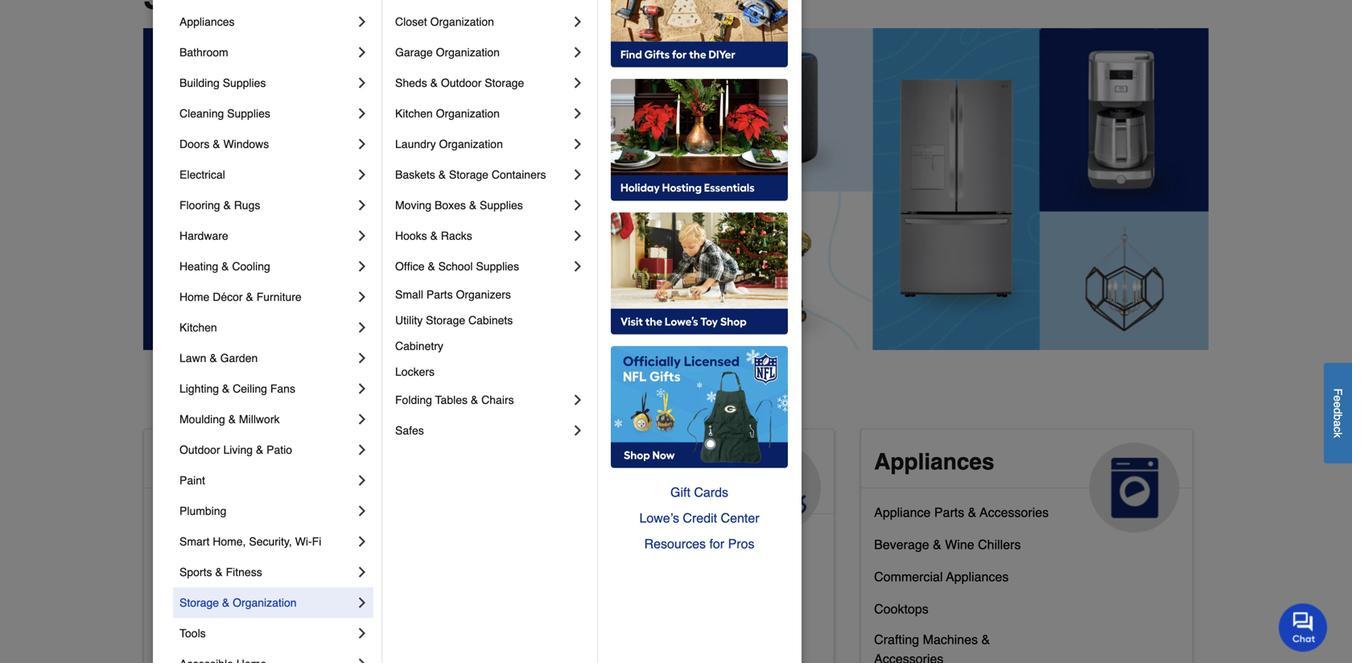 Task type: describe. For each thing, give the bounding box(es) containing it.
waste
[[605, 595, 641, 610]]

& left millwork
[[228, 413, 236, 426]]

gift cards
[[670, 485, 728, 500]]

livestock supplies link
[[516, 527, 622, 559]]

heating
[[179, 260, 218, 273]]

k
[[1332, 432, 1344, 438]]

moulding & millwork link
[[179, 404, 354, 435]]

chevron right image for building supplies
[[354, 75, 370, 91]]

bedroom
[[222, 537, 274, 552]]

heating & cooling link
[[179, 251, 354, 282]]

pet for pet clippers, scissors & brushes
[[516, 626, 535, 641]]

accessible home image
[[372, 443, 462, 533]]

chevron right image for closet organization
[[570, 14, 586, 30]]

chevron right image for garage organization
[[570, 44, 586, 60]]

animal & pet care link
[[503, 430, 834, 533]]

supplies up houses, on the bottom left of page
[[573, 531, 622, 546]]

plumbing link
[[179, 496, 354, 526]]

0 vertical spatial bathroom
[[179, 46, 228, 59]]

accessories for crafting machines & accessories
[[874, 651, 944, 663]]

0 vertical spatial home
[[179, 291, 210, 303]]

officially licensed n f l gifts. shop now. image
[[611, 346, 788, 468]]

2 vertical spatial appliances
[[946, 569, 1009, 584]]

smart
[[179, 535, 210, 548]]

chevron right image for sheds & outdoor storage
[[570, 75, 586, 91]]

pet for pet beds, houses, & furniture
[[516, 563, 535, 578]]

hardware link
[[179, 221, 354, 251]]

chevron right image for folding tables & chairs
[[570, 392, 586, 408]]

beverage & wine chillers link
[[874, 534, 1021, 566]]

appliances image
[[1089, 443, 1180, 533]]

1 horizontal spatial cleaning
[[538, 595, 589, 610]]

cabinets
[[468, 314, 513, 327]]

accessible kitchen link
[[157, 598, 265, 630]]

beverage & wine chillers
[[874, 537, 1021, 552]]

parts for small
[[426, 288, 453, 301]]

outdoor living & patio
[[179, 443, 292, 456]]

chevron right image for laundry organization
[[570, 136, 586, 152]]

accessories for appliance parts & accessories
[[980, 505, 1049, 520]]

rugs
[[234, 199, 260, 212]]

flooring & rugs link
[[179, 190, 354, 221]]

animal & pet care
[[516, 449, 655, 501]]

daily assistance link
[[157, 630, 251, 662]]

chevron right image for safes
[[570, 423, 586, 439]]

chevron right image for moulding & millwork
[[354, 411, 370, 427]]

storage up moving boxes & supplies
[[449, 168, 488, 181]]

& right the décor
[[246, 291, 253, 303]]

cooling
[[232, 260, 270, 273]]

supplies down the containers on the left of page
[[480, 199, 523, 212]]

resources
[[644, 536, 706, 551]]

outdoor inside "link"
[[179, 443, 220, 456]]

laundry organization
[[395, 138, 503, 150]]

lawn & garden
[[179, 352, 258, 365]]

animal
[[516, 449, 591, 475]]

machines
[[923, 632, 978, 647]]

chevron right image for electrical
[[354, 167, 370, 183]]

organization for kitchen organization
[[436, 107, 500, 120]]

1 e from the top
[[1332, 395, 1344, 402]]

chevron right image for plumbing
[[354, 503, 370, 519]]

supplies up windows
[[227, 107, 270, 120]]

plumbing
[[179, 505, 226, 517]]

d
[[1332, 408, 1344, 414]]

sheds
[[395, 76, 427, 89]]

sports & fitness link
[[179, 557, 354, 587]]

& down the accessible entry & home
[[222, 596, 230, 609]]

moving boxes & supplies link
[[395, 190, 570, 221]]

tools
[[179, 627, 206, 640]]

laundry
[[395, 138, 436, 150]]

1 horizontal spatial appliances link
[[861, 430, 1192, 533]]

accessible for accessible entry & home
[[157, 569, 218, 584]]

& inside "animal & pet care"
[[597, 449, 613, 475]]

chevron right image for flooring & rugs
[[354, 197, 370, 213]]

& left waste
[[593, 595, 601, 610]]

0 vertical spatial outdoor
[[441, 76, 482, 89]]

school
[[438, 260, 473, 273]]

appliance
[[874, 505, 931, 520]]

gift cards link
[[611, 480, 788, 505]]

& right the entry
[[256, 569, 264, 584]]

pet beds, houses, & furniture
[[516, 563, 689, 578]]

livestock
[[516, 531, 569, 546]]

accessible bedroom link
[[157, 534, 274, 566]]

security,
[[249, 535, 292, 548]]

crafting
[[874, 632, 919, 647]]

& right boxes
[[469, 199, 477, 212]]

chevron right image for kitchen
[[354, 319, 370, 336]]

chairs
[[481, 394, 514, 406]]

chevron right image for baskets & storage containers
[[570, 167, 586, 183]]

folding
[[395, 394, 432, 406]]

building
[[179, 76, 220, 89]]

chevron right image for appliances
[[354, 14, 370, 30]]

supplies right waste
[[645, 595, 694, 610]]

& inside pet clippers, scissors & brushes
[[645, 626, 654, 641]]

chevron right image for smart home, security, wi-fi
[[354, 534, 370, 550]]

folding tables & chairs
[[395, 394, 514, 406]]

fi
[[312, 535, 321, 548]]

clippers,
[[538, 626, 589, 641]]

pros
[[728, 536, 754, 551]]

chevron right image for heating & cooling
[[354, 258, 370, 274]]

electrical
[[179, 168, 225, 181]]

b
[[1332, 414, 1344, 420]]

accessible bathroom link
[[157, 501, 278, 534]]

chevron right image for home décor & furniture
[[354, 289, 370, 305]]

hardware
[[179, 229, 228, 242]]

pet cleaning & waste supplies link
[[516, 591, 694, 624]]

accessible kitchen
[[157, 602, 265, 616]]

& left ceiling
[[222, 382, 230, 395]]

animal & pet care image
[[731, 443, 821, 533]]

ceiling
[[233, 382, 267, 395]]

paint link
[[179, 465, 354, 496]]

accessible entry & home link
[[157, 566, 302, 598]]

chat invite button image
[[1279, 603, 1328, 652]]

crafting machines & accessories link
[[874, 630, 1061, 663]]

organization up tools link
[[233, 596, 297, 609]]

office
[[395, 260, 425, 273]]

cleaning supplies
[[179, 107, 270, 120]]

scissors
[[593, 626, 641, 641]]

heating & cooling
[[179, 260, 270, 273]]

utility storage cabinets
[[395, 314, 513, 327]]

0 vertical spatial appliances
[[179, 15, 235, 28]]

daily assistance
[[157, 634, 251, 649]]

storage & organization
[[179, 596, 297, 609]]

for
[[709, 536, 724, 551]]

f
[[1332, 388, 1344, 395]]

& right houses, on the bottom left of page
[[626, 563, 634, 578]]

fans
[[270, 382, 295, 395]]

& right office
[[428, 260, 435, 273]]

livestock supplies
[[516, 531, 622, 546]]

resources for pros link
[[611, 531, 788, 557]]

accessible home link
[[144, 430, 475, 533]]

f e e d b a c k button
[[1324, 363, 1352, 463]]

small parts organizers
[[395, 288, 511, 301]]

chevron right image for lighting & ceiling fans
[[354, 381, 370, 397]]

chevron right image for kitchen organization
[[570, 105, 586, 122]]

chevron right image for storage & organization
[[354, 595, 370, 611]]

chevron right image for sports & fitness
[[354, 564, 370, 580]]

lighting & ceiling fans link
[[179, 373, 354, 404]]



Task type: locate. For each thing, give the bounding box(es) containing it.
containers
[[492, 168, 546, 181]]

0 vertical spatial cleaning
[[179, 107, 224, 120]]

pet clippers, scissors & brushes
[[516, 626, 654, 660]]

kitchen for kitchen
[[179, 321, 217, 334]]

organization for closet organization
[[430, 15, 494, 28]]

1 vertical spatial appliances
[[874, 449, 994, 475]]

outdoor living & patio link
[[179, 435, 354, 465]]

storage
[[485, 76, 524, 89], [449, 168, 488, 181], [426, 314, 465, 327], [179, 596, 219, 609]]

0 horizontal spatial kitchen
[[179, 321, 217, 334]]

chevron right image for bathroom
[[354, 44, 370, 60]]

racks
[[441, 229, 472, 242]]

boxes
[[435, 199, 466, 212]]

1 vertical spatial accessories
[[874, 651, 944, 663]]

safes
[[395, 424, 424, 437]]

0 vertical spatial furniture
[[256, 291, 302, 303]]

accessories inside crafting machines & accessories
[[874, 651, 944, 663]]

& right tables
[[471, 394, 478, 406]]

moulding & millwork
[[179, 413, 280, 426]]

beds,
[[538, 563, 571, 578]]

holiday hosting essentials. image
[[611, 79, 788, 201]]

lowe's credit center link
[[611, 505, 788, 531]]

furniture up kitchen link
[[256, 291, 302, 303]]

1 horizontal spatial accessories
[[980, 505, 1049, 520]]

1 vertical spatial parts
[[934, 505, 964, 520]]

chevron right image
[[354, 14, 370, 30], [570, 44, 586, 60], [354, 75, 370, 91], [570, 136, 586, 152], [354, 167, 370, 183], [570, 167, 586, 183], [570, 197, 586, 213], [570, 228, 586, 244], [570, 258, 586, 274], [354, 381, 370, 397], [354, 411, 370, 427], [354, 442, 370, 458], [354, 503, 370, 519], [354, 534, 370, 550], [354, 564, 370, 580], [354, 625, 370, 641]]

2 vertical spatial kitchen
[[222, 602, 265, 616]]

f e e d b a c k
[[1332, 388, 1344, 438]]

2 vertical spatial home
[[268, 569, 302, 584]]

kitchen up the lawn
[[179, 321, 217, 334]]

kitchen link
[[179, 312, 354, 343]]

commercial
[[874, 569, 943, 584]]

hooks & racks link
[[395, 221, 570, 251]]

1 horizontal spatial kitchen
[[222, 602, 265, 616]]

accessible entry & home
[[157, 569, 302, 584]]

lockers link
[[395, 359, 586, 385]]

kitchen organization
[[395, 107, 500, 120]]

2 accessible from the top
[[157, 505, 218, 520]]

parts up beverage & wine chillers
[[934, 505, 964, 520]]

0 horizontal spatial outdoor
[[179, 443, 220, 456]]

0 vertical spatial appliances link
[[179, 6, 354, 37]]

& right baskets
[[438, 168, 446, 181]]

accessible for accessible kitchen
[[157, 602, 218, 616]]

1 vertical spatial furniture
[[638, 563, 689, 578]]

garage
[[395, 46, 433, 59]]

organization for garage organization
[[436, 46, 500, 59]]

accessible up sports
[[157, 537, 218, 552]]

entry
[[222, 569, 252, 584]]

accessible up tools
[[157, 602, 218, 616]]

lockers
[[395, 365, 435, 378]]

center
[[721, 511, 759, 526]]

& right sheds
[[430, 76, 438, 89]]

1 vertical spatial home
[[281, 449, 344, 475]]

0 horizontal spatial furniture
[[256, 291, 302, 303]]

chevron right image for outdoor living & patio
[[354, 442, 370, 458]]

fitness
[[226, 566, 262, 579]]

appliance parts & accessories
[[874, 505, 1049, 520]]

supplies up small parts organizers link
[[476, 260, 519, 273]]

daily
[[157, 634, 186, 649]]

outdoor up kitchen organization
[[441, 76, 482, 89]]

furniture
[[256, 291, 302, 303], [638, 563, 689, 578]]

e up b
[[1332, 402, 1344, 408]]

accessible up smart
[[157, 505, 218, 520]]

supplies up cleaning supplies
[[223, 76, 266, 89]]

1 vertical spatial kitchen
[[179, 321, 217, 334]]

accessible inside accessible entry & home link
[[157, 569, 218, 584]]

pet clippers, scissors & brushes link
[[516, 624, 702, 663]]

moving
[[395, 199, 431, 212]]

cleaning down building
[[179, 107, 224, 120]]

storage down the small parts organizers
[[426, 314, 465, 327]]

& right animal at bottom
[[597, 449, 613, 475]]

closet organization
[[395, 15, 494, 28]]

& left the wine
[[933, 537, 941, 552]]

moving boxes & supplies
[[395, 199, 523, 212]]

organization
[[430, 15, 494, 28], [436, 46, 500, 59], [436, 107, 500, 120], [439, 138, 503, 150], [233, 596, 297, 609]]

& left rugs
[[223, 199, 231, 212]]

lawn
[[179, 352, 206, 365]]

patio
[[267, 443, 292, 456]]

e up d on the bottom right
[[1332, 395, 1344, 402]]

appliances link up chillers
[[861, 430, 1192, 533]]

organizers
[[456, 288, 511, 301]]

& right "machines"
[[981, 632, 990, 647]]

accessible
[[157, 449, 275, 475], [157, 505, 218, 520], [157, 537, 218, 552], [157, 569, 218, 584], [157, 602, 218, 616]]

1 vertical spatial appliances link
[[861, 430, 1192, 533]]

chevron right image for lawn & garden
[[354, 350, 370, 366]]

appliances
[[179, 15, 235, 28], [874, 449, 994, 475], [946, 569, 1009, 584]]

smart home, security, wi-fi
[[179, 535, 321, 548]]

parts for appliance
[[934, 505, 964, 520]]

& inside crafting machines & accessories
[[981, 632, 990, 647]]

resources for pros
[[644, 536, 754, 551]]

houses,
[[575, 563, 622, 578]]

accessible for accessible bedroom
[[157, 537, 218, 552]]

& right doors
[[213, 138, 220, 150]]

storage down sports
[[179, 596, 219, 609]]

commercial appliances
[[874, 569, 1009, 584]]

outdoor down moulding
[[179, 443, 220, 456]]

chevron right image for doors & windows
[[354, 136, 370, 152]]

chevron right image for office & school supplies
[[570, 258, 586, 274]]

0 horizontal spatial appliances link
[[179, 6, 354, 37]]

appliances up building
[[179, 15, 235, 28]]

parts up the utility storage cabinets
[[426, 288, 453, 301]]

cooktops link
[[874, 598, 929, 630]]

1 accessible from the top
[[157, 449, 275, 475]]

visit the lowe's toy shop. image
[[611, 212, 788, 335]]

bathroom
[[179, 46, 228, 59], [222, 505, 278, 520]]

chevron right image
[[570, 14, 586, 30], [354, 44, 370, 60], [570, 75, 586, 91], [354, 105, 370, 122], [570, 105, 586, 122], [354, 136, 370, 152], [354, 197, 370, 213], [354, 228, 370, 244], [354, 258, 370, 274], [354, 289, 370, 305], [354, 319, 370, 336], [354, 350, 370, 366], [570, 392, 586, 408], [570, 423, 586, 439], [354, 472, 370, 488], [354, 595, 370, 611], [354, 656, 370, 663]]

accessible bedroom
[[157, 537, 274, 552]]

sheds & outdoor storage link
[[395, 68, 570, 98]]

home décor & furniture
[[179, 291, 302, 303]]

accessible for accessible home
[[157, 449, 275, 475]]

1 vertical spatial outdoor
[[179, 443, 220, 456]]

accessible inside accessible bathroom link
[[157, 505, 218, 520]]

organization up garage organization
[[430, 15, 494, 28]]

cleaning
[[179, 107, 224, 120], [538, 595, 589, 610]]

0 horizontal spatial cleaning
[[179, 107, 224, 120]]

chevron right image for paint
[[354, 472, 370, 488]]

baskets & storage containers
[[395, 168, 546, 181]]

assistance
[[189, 634, 251, 649]]

flooring & rugs
[[179, 199, 260, 212]]

utility storage cabinets link
[[395, 307, 586, 333]]

accessible bathroom
[[157, 505, 278, 520]]

accessible for accessible bathroom
[[157, 505, 218, 520]]

1 horizontal spatial furniture
[[638, 563, 689, 578]]

chevron right image for cleaning supplies
[[354, 105, 370, 122]]

accessible down moulding
[[157, 449, 275, 475]]

1 horizontal spatial parts
[[934, 505, 964, 520]]

flooring
[[179, 199, 220, 212]]

1 horizontal spatial outdoor
[[441, 76, 482, 89]]

furniture down resources
[[638, 563, 689, 578]]

bathroom up building
[[179, 46, 228, 59]]

accessible inside accessible home "link"
[[157, 449, 275, 475]]

hooks
[[395, 229, 427, 242]]

baskets & storage containers link
[[395, 159, 570, 190]]

2 horizontal spatial kitchen
[[395, 107, 433, 120]]

1 vertical spatial cleaning
[[538, 595, 589, 610]]

appliances up appliance parts & accessories
[[874, 449, 994, 475]]

4 accessible from the top
[[157, 569, 218, 584]]

appliances down the wine
[[946, 569, 1009, 584]]

building supplies
[[179, 76, 266, 89]]

small parts organizers link
[[395, 282, 586, 307]]

accessories down crafting
[[874, 651, 944, 663]]

1 vertical spatial bathroom
[[222, 505, 278, 520]]

bathroom up smart home, security, wi-fi
[[222, 505, 278, 520]]

sports
[[179, 566, 212, 579]]

kitchen organization link
[[395, 98, 570, 129]]

storage & organization link
[[179, 587, 354, 618]]

kitchen down accessible entry & home link
[[222, 602, 265, 616]]

cards
[[694, 485, 728, 500]]

& down the accessible bedroom link
[[215, 566, 223, 579]]

5 accessible from the top
[[157, 602, 218, 616]]

accessible inside accessible kitchen link
[[157, 602, 218, 616]]

& left patio
[[256, 443, 263, 456]]

lighting
[[179, 382, 219, 395]]

chevron right image for hooks & racks
[[570, 228, 586, 244]]

& left cooling
[[221, 260, 229, 273]]

lowe's credit center
[[639, 511, 759, 526]]

0 vertical spatial parts
[[426, 288, 453, 301]]

hooks & racks
[[395, 229, 472, 242]]

0 horizontal spatial accessories
[[874, 651, 944, 663]]

folding tables & chairs link
[[395, 385, 570, 415]]

office & school supplies
[[395, 260, 519, 273]]

enjoy savings year-round. no matter what you're shopping for, find what you need at a great price. image
[[143, 28, 1209, 350]]

chevron right image for tools
[[354, 625, 370, 641]]

& up the wine
[[968, 505, 976, 520]]

& right scissors
[[645, 626, 654, 641]]

0 horizontal spatial parts
[[426, 288, 453, 301]]

crafting machines & accessories
[[874, 632, 990, 663]]

find gifts for the diyer. image
[[611, 0, 788, 68]]

e
[[1332, 395, 1344, 402], [1332, 402, 1344, 408]]

accessible down smart
[[157, 569, 218, 584]]

accessories up chillers
[[980, 505, 1049, 520]]

cleaning up clippers,
[[538, 595, 589, 610]]

pet for pet cleaning & waste supplies
[[516, 595, 535, 610]]

commercial appliances link
[[874, 566, 1009, 598]]

storage down garage organization link
[[485, 76, 524, 89]]

credit
[[683, 511, 717, 526]]

lighting & ceiling fans
[[179, 382, 295, 395]]

pet inside pet clippers, scissors & brushes
[[516, 626, 535, 641]]

gift
[[670, 485, 690, 500]]

& right the lawn
[[210, 352, 217, 365]]

bathroom link
[[179, 37, 354, 68]]

home inside "link"
[[281, 449, 344, 475]]

kitchen up laundry at the left top
[[395, 107, 433, 120]]

0 vertical spatial kitchen
[[395, 107, 433, 120]]

organization up sheds & outdoor storage
[[436, 46, 500, 59]]

& inside "link"
[[256, 443, 263, 456]]

appliances link up the building supplies link
[[179, 6, 354, 37]]

lawn & garden link
[[179, 343, 354, 373]]

organization up the baskets & storage containers
[[439, 138, 503, 150]]

chevron right image for moving boxes & supplies
[[570, 197, 586, 213]]

3 accessible from the top
[[157, 537, 218, 552]]

0 vertical spatial accessories
[[980, 505, 1049, 520]]

& left racks
[[430, 229, 438, 242]]

wine
[[945, 537, 974, 552]]

home,
[[213, 535, 246, 548]]

pet beds, houses, & furniture link
[[516, 559, 689, 591]]

kitchen for kitchen organization
[[395, 107, 433, 120]]

2 e from the top
[[1332, 402, 1344, 408]]

organization for laundry organization
[[439, 138, 503, 150]]

chevron right image for hardware
[[354, 228, 370, 244]]

organization down sheds & outdoor storage
[[436, 107, 500, 120]]

pet inside "animal & pet care"
[[619, 449, 655, 475]]

closet
[[395, 15, 427, 28]]



Task type: vqa. For each thing, say whether or not it's contained in the screenshot.
Appliances to the middle
yes



